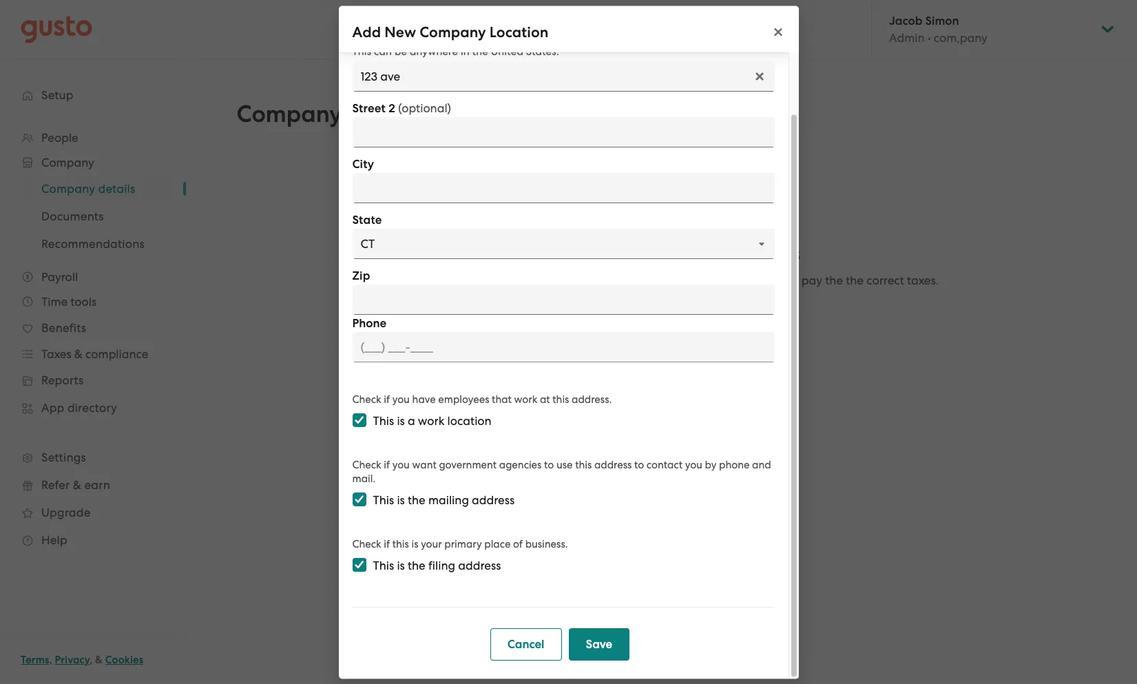 Task type: vqa. For each thing, say whether or not it's contained in the screenshot.
the leftmost the work
yes



Task type: describe. For each thing, give the bounding box(es) containing it.
this can be anywhere in the united states.
[[352, 45, 559, 58]]

company for add new company location
[[420, 23, 486, 41]]

where
[[421, 273, 454, 287]]

this is the mailing address
[[373, 493, 515, 507]]

the right the in
[[472, 45, 488, 58]]

company
[[484, 273, 535, 287]]

can inside tell us where your company is located so we can properly file your forms and pay the the correct taxes. ready? let's start.
[[626, 273, 646, 287]]

states.
[[526, 45, 559, 58]]

This is a work location checkbox
[[352, 413, 366, 427]]

add company location dialog
[[339, 0, 799, 679]]

check for this is a work location
[[352, 393, 381, 406]]

you for a
[[393, 393, 410, 406]]

primary
[[445, 538, 482, 551]]

and inside check if you want government agencies to use this address to contact you by phone and mail.
[[752, 459, 772, 471]]

this for location
[[553, 393, 569, 406]]

start.
[[682, 290, 711, 304]]

the left filing
[[408, 559, 426, 573]]

is for this is the filing address
[[397, 559, 405, 573]]

terms , privacy , & cookies
[[21, 654, 144, 666]]

city
[[352, 157, 374, 172]]

City field
[[352, 173, 775, 203]]

the left mailing on the left bottom of the page
[[408, 493, 426, 507]]

business.
[[525, 538, 568, 551]]

if for this is a work location
[[384, 393, 390, 406]]

mail.
[[352, 473, 376, 485]]

Phone text field
[[352, 332, 775, 362]]

terms
[[21, 654, 49, 666]]

1 to from the left
[[544, 459, 554, 471]]

address for this is the filing address
[[458, 559, 501, 573]]

location inside button
[[665, 306, 713, 321]]

taxes.
[[907, 273, 939, 287]]

zip
[[352, 269, 370, 283]]

is inside tell us where your company is located so we can properly file your forms and pay the the correct taxes. ready? let's start.
[[538, 273, 545, 287]]

in
[[461, 45, 470, 58]]

is for this is the mailing address
[[397, 493, 405, 507]]

pay
[[802, 273, 823, 287]]

add your company addresses
[[524, 242, 801, 266]]

check if you want government agencies to use this address to contact you by phone and mail.
[[352, 459, 772, 485]]

check if this is your primary place of business.
[[352, 538, 568, 551]]

is for this is a work location
[[397, 414, 405, 428]]

addresses
[[707, 242, 801, 266]]

use
[[557, 459, 573, 471]]

this for address
[[575, 459, 592, 471]]

add for add new company location
[[352, 23, 381, 41]]

check for this is the filing address
[[352, 538, 381, 551]]

want
[[412, 459, 437, 471]]

is up this is the filing address
[[412, 538, 419, 551]]

cancel
[[508, 637, 545, 652]]

add a location
[[628, 306, 713, 321]]

by
[[705, 459, 717, 471]]

a inside add company location dialog
[[408, 414, 415, 428]]

street
[[352, 101, 386, 116]]

privacy
[[55, 654, 90, 666]]

us
[[406, 273, 418, 287]]

0 horizontal spatial work
[[418, 414, 445, 428]]

company addresses image
[[636, 173, 688, 224]]

new
[[385, 23, 416, 41]]

this for this is the filing address
[[373, 559, 394, 573]]

This is the mailing address checkbox
[[352, 493, 366, 506]]

if for this is the mailing address
[[384, 459, 390, 471]]

agencies
[[499, 459, 542, 471]]

if for this is the filing address
[[384, 538, 390, 551]]

this is the filing address
[[373, 559, 501, 573]]

of
[[513, 538, 523, 551]]

locations
[[348, 100, 451, 128]]

you for the
[[393, 459, 410, 471]]

your
[[567, 242, 609, 266]]

Street 2 field
[[352, 117, 775, 147]]

forms
[[744, 273, 774, 287]]

ready?
[[614, 290, 654, 304]]

this for this is the mailing address
[[373, 493, 394, 507]]



Task type: locate. For each thing, give the bounding box(es) containing it.
to
[[544, 459, 554, 471], [635, 459, 644, 471]]

2 check from the top
[[352, 459, 381, 471]]

add left new
[[352, 23, 381, 41]]

tell
[[385, 273, 403, 287]]

1 vertical spatial and
[[752, 459, 772, 471]]

can up the ready? at the right top of page
[[626, 273, 646, 287]]

2 vertical spatial add
[[628, 306, 651, 321]]

1 horizontal spatial add
[[524, 242, 562, 266]]

location
[[448, 414, 492, 428]]

mailing
[[429, 493, 469, 507]]

1 horizontal spatial your
[[457, 273, 481, 287]]

your right file
[[717, 273, 741, 287]]

address for this is the mailing address
[[472, 493, 515, 507]]

0 vertical spatial address
[[595, 459, 632, 471]]

2 vertical spatial company
[[613, 242, 702, 266]]

the right pay at the right of page
[[826, 273, 843, 287]]

company locations
[[237, 100, 451, 128]]

this right this is the filing address checkbox
[[373, 559, 394, 573]]

this inside check if you want government agencies to use this address to contact you by phone and mail.
[[575, 459, 592, 471]]

correct
[[867, 273, 905, 287]]

united
[[491, 45, 524, 58]]

1 horizontal spatial can
[[626, 273, 646, 287]]

add up located
[[524, 242, 562, 266]]

2 horizontal spatial company
[[613, 242, 702, 266]]

we
[[607, 273, 623, 287]]

Zip field
[[352, 285, 775, 315]]

add for add a location
[[628, 306, 651, 321]]

1 vertical spatial check
[[352, 459, 381, 471]]

contact
[[647, 459, 683, 471]]

work left at
[[514, 393, 538, 406]]

file
[[698, 273, 714, 287]]

this right this is a work location checkbox
[[373, 414, 394, 428]]

work
[[514, 393, 538, 406], [418, 414, 445, 428]]

add inside dialog
[[352, 23, 381, 41]]

0 horizontal spatial location
[[490, 23, 549, 41]]

address inside check if you want government agencies to use this address to contact you by phone and mail.
[[595, 459, 632, 471]]

1 horizontal spatial this
[[553, 393, 569, 406]]

2 vertical spatial check
[[352, 538, 381, 551]]

1 , from the left
[[49, 654, 52, 666]]

you
[[393, 393, 410, 406], [393, 459, 410, 471], [685, 459, 703, 471]]

and
[[777, 273, 799, 287], [752, 459, 772, 471]]

0 horizontal spatial company
[[237, 100, 342, 128]]

your right where
[[457, 273, 481, 287]]

is right this is a work location checkbox
[[397, 414, 405, 428]]

0 horizontal spatial to
[[544, 459, 554, 471]]

company
[[420, 23, 486, 41], [237, 100, 342, 128], [613, 242, 702, 266]]

location inside dialog
[[490, 23, 549, 41]]

2 vertical spatial this
[[393, 538, 409, 551]]

your
[[457, 273, 481, 287], [717, 273, 741, 287], [421, 538, 442, 551]]

located
[[548, 273, 590, 287]]

terms link
[[21, 654, 49, 666]]

check up the mail.
[[352, 459, 381, 471]]

and left pay at the right of page
[[777, 273, 799, 287]]

is left filing
[[397, 559, 405, 573]]

0 vertical spatial check
[[352, 393, 381, 406]]

place
[[485, 538, 511, 551]]

3 check from the top
[[352, 538, 381, 551]]

phone
[[719, 459, 750, 471]]

cookies button
[[105, 652, 144, 668]]

is
[[538, 273, 545, 287], [397, 414, 405, 428], [397, 493, 405, 507], [412, 538, 419, 551], [397, 559, 405, 573]]

a inside add a location button
[[654, 306, 662, 321]]

let's
[[657, 290, 680, 304]]

address
[[595, 459, 632, 471], [472, 493, 515, 507], [458, 559, 501, 573]]

you left by
[[685, 459, 703, 471]]

2 , from the left
[[90, 654, 93, 666]]

1 vertical spatial work
[[418, 414, 445, 428]]

at
[[540, 393, 550, 406]]

work down the 'have'
[[418, 414, 445, 428]]

1 vertical spatial company
[[237, 100, 342, 128]]

1 horizontal spatial and
[[777, 273, 799, 287]]

0 vertical spatial add
[[352, 23, 381, 41]]

phone
[[352, 316, 387, 331]]

check for this is the mailing address
[[352, 459, 381, 471]]

company for add your company addresses
[[613, 242, 702, 266]]

1 vertical spatial can
[[626, 273, 646, 287]]

can
[[374, 45, 392, 58], [626, 273, 646, 287]]

location down start.
[[665, 306, 713, 321]]

address down primary
[[458, 559, 501, 573]]

1 vertical spatial location
[[665, 306, 713, 321]]

state
[[352, 213, 382, 227]]

is left located
[[538, 273, 545, 287]]

privacy link
[[55, 654, 90, 666]]

if up this is the filing address
[[384, 538, 390, 551]]

1 horizontal spatial work
[[514, 393, 538, 406]]

0 vertical spatial work
[[514, 393, 538, 406]]

company inside dialog
[[420, 23, 486, 41]]

0 vertical spatial if
[[384, 393, 390, 406]]

a down the 'have'
[[408, 414, 415, 428]]

0 vertical spatial this
[[553, 393, 569, 406]]

1 vertical spatial address
[[472, 493, 515, 507]]

1 horizontal spatial a
[[654, 306, 662, 321]]

2 vertical spatial if
[[384, 538, 390, 551]]

this
[[352, 45, 372, 58], [373, 414, 394, 428], [373, 493, 394, 507], [373, 559, 394, 573]]

0 vertical spatial and
[[777, 273, 799, 287]]

2
[[389, 101, 395, 116]]

this left the be
[[352, 45, 372, 58]]

0 vertical spatial company
[[420, 23, 486, 41]]

1 horizontal spatial ,
[[90, 654, 93, 666]]

0 vertical spatial can
[[374, 45, 392, 58]]

0 horizontal spatial and
[[752, 459, 772, 471]]

this up this is the filing address
[[393, 538, 409, 551]]

so
[[592, 273, 605, 287]]

this for this can be anywhere in the united states.
[[352, 45, 372, 58]]

(optional)
[[398, 101, 451, 115]]

your up this is the filing address
[[421, 538, 442, 551]]

the left correct
[[846, 273, 864, 287]]

add inside button
[[628, 306, 651, 321]]

the
[[472, 45, 488, 58], [826, 273, 843, 287], [846, 273, 864, 287], [408, 493, 426, 507], [408, 559, 426, 573]]

1 vertical spatial if
[[384, 459, 390, 471]]

, left privacy
[[49, 654, 52, 666]]

add new company location
[[352, 23, 549, 41]]

a down let's
[[654, 306, 662, 321]]

save button
[[569, 628, 630, 661]]

this right this is the mailing address option
[[373, 493, 394, 507]]

check up this is a work location checkbox
[[352, 393, 381, 406]]

filing
[[429, 559, 456, 573]]

and right phone on the right of page
[[752, 459, 772, 471]]

if inside check if you want government agencies to use this address to contact you by phone and mail.
[[384, 459, 390, 471]]

location up the united
[[490, 23, 549, 41]]

and inside tell us where your company is located so we can properly file your forms and pay the the correct taxes. ready? let's start.
[[777, 273, 799, 287]]

your inside add company location dialog
[[421, 538, 442, 551]]

0 horizontal spatial a
[[408, 414, 415, 428]]

1 vertical spatial this
[[575, 459, 592, 471]]

employees
[[438, 393, 490, 406]]

this right use
[[575, 459, 592, 471]]

properly
[[649, 273, 695, 287]]

a
[[654, 306, 662, 321], [408, 414, 415, 428]]

&
[[95, 654, 103, 666]]

this right at
[[553, 393, 569, 406]]

address right use
[[595, 459, 632, 471]]

add for add your company addresses
[[524, 242, 562, 266]]

3 if from the top
[[384, 538, 390, 551]]

address down government
[[472, 493, 515, 507]]

be
[[395, 45, 407, 58]]

if left the 'have'
[[384, 393, 390, 406]]

can left the be
[[374, 45, 392, 58]]

to left use
[[544, 459, 554, 471]]

0 horizontal spatial can
[[374, 45, 392, 58]]

street 2 (optional)
[[352, 101, 451, 116]]

, left &
[[90, 654, 93, 666]]

0 horizontal spatial ,
[[49, 654, 52, 666]]

None field
[[352, 61, 775, 92]]

this for this is a work location
[[373, 414, 394, 428]]

add down the ready? at the right top of page
[[628, 306, 651, 321]]

this is a work location
[[373, 414, 492, 428]]

you left want
[[393, 459, 410, 471]]

have
[[412, 393, 436, 406]]

you left the 'have'
[[393, 393, 410, 406]]

1 if from the top
[[384, 393, 390, 406]]

2 horizontal spatial your
[[717, 273, 741, 287]]

to left contact
[[635, 459, 644, 471]]

,
[[49, 654, 52, 666], [90, 654, 93, 666]]

anywhere
[[410, 45, 458, 58]]

1 horizontal spatial location
[[665, 306, 713, 321]]

can inside add company location dialog
[[374, 45, 392, 58]]

cookies
[[105, 654, 144, 666]]

1 horizontal spatial company
[[420, 23, 486, 41]]

government
[[439, 459, 497, 471]]

1 horizontal spatial to
[[635, 459, 644, 471]]

2 to from the left
[[635, 459, 644, 471]]

1 vertical spatial add
[[524, 242, 562, 266]]

add
[[352, 23, 381, 41], [524, 242, 562, 266], [628, 306, 651, 321]]

this
[[553, 393, 569, 406], [575, 459, 592, 471], [393, 538, 409, 551]]

0 vertical spatial a
[[654, 306, 662, 321]]

is right this is the mailing address option
[[397, 493, 405, 507]]

0 vertical spatial location
[[490, 23, 549, 41]]

that
[[492, 393, 512, 406]]

check up this is the filing address checkbox
[[352, 538, 381, 551]]

add a location button
[[612, 306, 713, 322]]

save
[[586, 637, 613, 652]]

This is the filing address checkbox
[[352, 558, 366, 572]]

0 horizontal spatial add
[[352, 23, 381, 41]]

if
[[384, 393, 390, 406], [384, 459, 390, 471], [384, 538, 390, 551]]

2 vertical spatial address
[[458, 559, 501, 573]]

home image
[[21, 16, 92, 43]]

cancel button
[[490, 628, 562, 661]]

0 horizontal spatial this
[[393, 538, 409, 551]]

2 horizontal spatial add
[[628, 306, 651, 321]]

address.
[[572, 393, 612, 406]]

tell us where your company is located so we can properly file your forms and pay the the correct taxes. ready? let's start.
[[385, 273, 939, 304]]

0 horizontal spatial your
[[421, 538, 442, 551]]

1 check from the top
[[352, 393, 381, 406]]

check if you have employees that work at this address.
[[352, 393, 612, 406]]

check
[[352, 393, 381, 406], [352, 459, 381, 471], [352, 538, 381, 551]]

2 horizontal spatial this
[[575, 459, 592, 471]]

location
[[490, 23, 549, 41], [665, 306, 713, 321]]

check inside check if you want government agencies to use this address to contact you by phone and mail.
[[352, 459, 381, 471]]

2 if from the top
[[384, 459, 390, 471]]

account menu element
[[872, 0, 1117, 59]]

1 vertical spatial a
[[408, 414, 415, 428]]

if left want
[[384, 459, 390, 471]]



